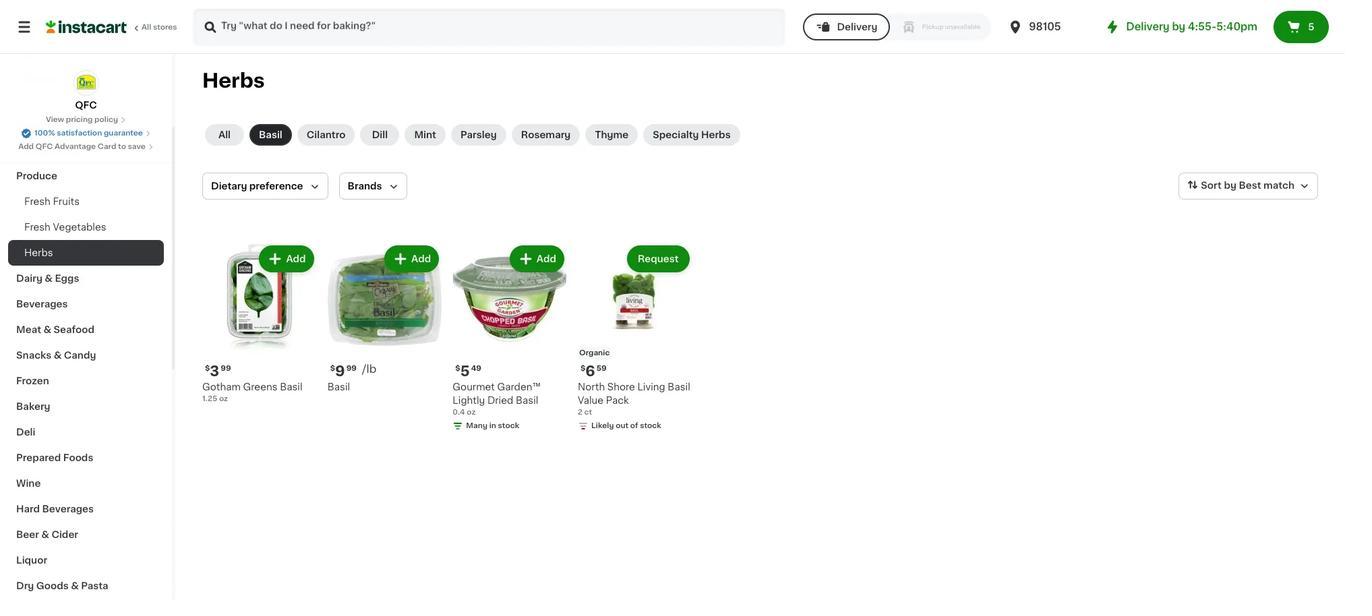 Task type: describe. For each thing, give the bounding box(es) containing it.
specialty herbs
[[653, 130, 731, 140]]

rosemary link
[[512, 124, 580, 146]]

liquor
[[16, 556, 47, 565]]

lists link
[[8, 63, 164, 90]]

request button
[[629, 247, 688, 271]]

add button for 5
[[511, 247, 563, 271]]

service type group
[[804, 13, 992, 40]]

bakery link
[[8, 394, 164, 420]]

again
[[68, 45, 95, 55]]

mint link
[[405, 124, 446, 146]]

$ 6 59
[[581, 364, 607, 378]]

buy it again link
[[8, 36, 164, 63]]

it
[[59, 45, 66, 55]]

& inside 'link'
[[71, 581, 79, 591]]

guarantee
[[104, 129, 143, 137]]

basil inside basil link
[[259, 130, 282, 140]]

cilantro
[[307, 130, 346, 140]]

by for delivery
[[1172, 22, 1186, 32]]

add qfc advantage card to save
[[18, 143, 146, 150]]

5 inside button
[[1309, 22, 1315, 32]]

all stores
[[142, 24, 177, 31]]

thanksgiving link
[[8, 138, 164, 163]]

brands
[[348, 181, 382, 191]]

best match
[[1239, 181, 1295, 190]]

fresh vegetables
[[24, 223, 106, 232]]

herbs inside herbs link
[[24, 248, 53, 258]]

hard beverages link
[[8, 496, 164, 522]]

0.4
[[453, 409, 465, 416]]

recipes link
[[8, 112, 164, 138]]

match
[[1264, 181, 1295, 190]]

hard beverages
[[16, 505, 94, 514]]

prepared foods link
[[8, 445, 164, 471]]

59
[[597, 365, 607, 372]]

dill link
[[360, 124, 400, 146]]

9
[[335, 364, 345, 378]]

basil inside north shore living basil value pack 2 ct
[[668, 382, 691, 392]]

5 button
[[1274, 11, 1329, 43]]

in
[[489, 422, 496, 429]]

qfc inside qfc link
[[75, 100, 97, 110]]

meat & seafood link
[[8, 317, 164, 343]]

meat
[[16, 325, 41, 335]]

pricing
[[66, 116, 93, 123]]

100%
[[34, 129, 55, 137]]

dietary preference button
[[202, 173, 328, 200]]

dried
[[488, 396, 514, 405]]

product group containing 5
[[453, 243, 567, 434]]

fruits
[[53, 197, 80, 206]]

frozen link
[[8, 368, 164, 394]]

deli link
[[8, 420, 164, 445]]

parsley
[[461, 130, 497, 140]]

1 stock from the left
[[640, 422, 662, 429]]

$ for 9
[[330, 365, 335, 372]]

5:40pm
[[1217, 22, 1258, 32]]

policy
[[94, 116, 118, 123]]

recipes
[[16, 120, 56, 129]]

Search field
[[194, 9, 785, 45]]

pack
[[606, 396, 629, 405]]

eggs
[[55, 274, 79, 283]]

100% satisfaction guarantee button
[[21, 125, 151, 139]]

out
[[616, 422, 629, 429]]

vegetables
[[53, 223, 106, 232]]

wine link
[[8, 471, 164, 496]]

beverages link
[[8, 291, 164, 317]]

$ for 5
[[455, 365, 460, 372]]

living
[[638, 382, 666, 392]]

request
[[638, 254, 679, 264]]

seafood
[[54, 325, 94, 335]]

4:55-
[[1188, 22, 1217, 32]]

cilantro link
[[297, 124, 355, 146]]

& for snacks
[[54, 351, 62, 360]]

product group containing 6
[[578, 243, 692, 434]]

dill
[[372, 130, 388, 140]]

sort
[[1201, 181, 1222, 190]]

many
[[466, 422, 488, 429]]

98105 button
[[1008, 8, 1089, 46]]

delivery by 4:55-5:40pm
[[1127, 22, 1258, 32]]

hard
[[16, 505, 40, 514]]

& for dairy
[[45, 274, 53, 283]]

buy
[[38, 45, 57, 55]]

mint
[[414, 130, 436, 140]]

brands button
[[339, 173, 407, 200]]

delivery by 4:55-5:40pm link
[[1105, 19, 1258, 35]]

dairy
[[16, 274, 42, 283]]

add for gourmet garden™ lightly dried basil
[[537, 254, 556, 264]]

98105
[[1029, 22, 1061, 32]]

$ for 3
[[205, 365, 210, 372]]



Task type: vqa. For each thing, say whether or not it's contained in the screenshot.
the leftmost Yoplait
no



Task type: locate. For each thing, give the bounding box(es) containing it.
qfc up view pricing policy link
[[75, 100, 97, 110]]

snacks & candy link
[[8, 343, 164, 368]]

prepared foods
[[16, 453, 93, 463]]

delivery for delivery
[[837, 22, 878, 32]]

herbs up dairy & eggs
[[24, 248, 53, 258]]

product group containing 3
[[202, 243, 317, 404]]

99 for 3
[[221, 365, 231, 372]]

4 product group from the left
[[578, 243, 692, 434]]

& left eggs on the left of the page
[[45, 274, 53, 283]]

&
[[45, 274, 53, 283], [43, 325, 51, 335], [54, 351, 62, 360], [41, 530, 49, 540], [71, 581, 79, 591]]

beverages down dairy & eggs
[[16, 299, 68, 309]]

fresh vegetables link
[[8, 214, 164, 240]]

best
[[1239, 181, 1262, 190]]

1 horizontal spatial add button
[[386, 247, 438, 271]]

by left 4:55-
[[1172, 22, 1186, 32]]

qfc down 100%
[[36, 143, 53, 150]]

all left stores
[[142, 24, 151, 31]]

0 horizontal spatial stock
[[498, 422, 519, 429]]

$ 5 49
[[455, 364, 482, 378]]

all link
[[205, 124, 244, 146]]

foods
[[63, 453, 93, 463]]

beer & cider
[[16, 530, 78, 540]]

1 vertical spatial 5
[[460, 364, 470, 378]]

0 vertical spatial oz
[[219, 395, 228, 402]]

produce
[[16, 171, 57, 181]]

1 horizontal spatial by
[[1224, 181, 1237, 190]]

$ for 6
[[581, 365, 586, 372]]

99
[[221, 365, 231, 372], [346, 365, 357, 372]]

1 vertical spatial oz
[[467, 409, 476, 416]]

dry goods & pasta link
[[8, 573, 164, 599]]

dietary preference
[[211, 181, 303, 191]]

0 vertical spatial beverages
[[16, 299, 68, 309]]

delivery button
[[804, 13, 890, 40]]

basil inside gotham greens basil 1.25 oz
[[280, 382, 303, 392]]

1 horizontal spatial 99
[[346, 365, 357, 372]]

2 stock from the left
[[498, 422, 519, 429]]

all for all
[[218, 130, 231, 140]]

save
[[128, 143, 146, 150]]

delivery inside button
[[837, 22, 878, 32]]

sort by
[[1201, 181, 1237, 190]]

1 product group from the left
[[202, 243, 317, 404]]

0 horizontal spatial oz
[[219, 395, 228, 402]]

view pricing policy link
[[46, 115, 126, 125]]

3 $ from the left
[[330, 365, 335, 372]]

1 vertical spatial by
[[1224, 181, 1237, 190]]

4 $ from the left
[[455, 365, 460, 372]]

1 fresh from the top
[[24, 197, 51, 206]]

fresh for fresh vegetables
[[24, 223, 51, 232]]

all for all stores
[[142, 24, 151, 31]]

of
[[630, 422, 638, 429]]

$ 9 99
[[330, 364, 357, 378]]

$ 3 99
[[205, 364, 231, 378]]

delivery
[[1127, 22, 1170, 32], [837, 22, 878, 32]]

$ left "/lb"
[[330, 365, 335, 372]]

lightly
[[453, 396, 485, 405]]

1 vertical spatial all
[[218, 130, 231, 140]]

fresh fruits link
[[8, 189, 164, 214]]

2 horizontal spatial herbs
[[701, 130, 731, 140]]

ct
[[584, 408, 592, 416]]

1 vertical spatial qfc
[[36, 143, 53, 150]]

product group containing 9
[[328, 243, 442, 394]]

fresh down "fresh fruits"
[[24, 223, 51, 232]]

snacks
[[16, 351, 51, 360]]

herbs inside specialty herbs link
[[701, 130, 731, 140]]

& right beer
[[41, 530, 49, 540]]

0 vertical spatial qfc
[[75, 100, 97, 110]]

99 right 9
[[346, 365, 357, 372]]

99 right the 3
[[221, 365, 231, 372]]

qfc inside add qfc advantage card to save link
[[36, 143, 53, 150]]

$ inside $ 5 49
[[455, 365, 460, 372]]

oz inside the gourmet garden™ lightly dried basil 0.4 oz
[[467, 409, 476, 416]]

dry goods & pasta
[[16, 581, 108, 591]]

1 horizontal spatial 5
[[1309, 22, 1315, 32]]

2 vertical spatial herbs
[[24, 248, 53, 258]]

$ inside $ 9 99
[[330, 365, 335, 372]]

specialty herbs link
[[644, 124, 740, 146]]

thyme link
[[586, 124, 638, 146]]

dietary
[[211, 181, 247, 191]]

add for basil
[[411, 254, 431, 264]]

fresh
[[24, 197, 51, 206], [24, 223, 51, 232]]

None search field
[[193, 8, 786, 46]]

basil inside the gourmet garden™ lightly dried basil 0.4 oz
[[516, 396, 538, 405]]

buy it again
[[38, 45, 95, 55]]

0 vertical spatial herbs
[[202, 71, 265, 90]]

thanksgiving
[[16, 146, 81, 155]]

north shore living basil value pack 2 ct
[[578, 382, 691, 416]]

0 horizontal spatial all
[[142, 24, 151, 31]]

1 horizontal spatial qfc
[[75, 100, 97, 110]]

by
[[1172, 22, 1186, 32], [1224, 181, 1237, 190]]

garden™
[[497, 382, 541, 392]]

satisfaction
[[57, 129, 102, 137]]

$ left 49
[[455, 365, 460, 372]]

qfc logo image
[[73, 70, 99, 96]]

stock right in
[[498, 422, 519, 429]]

basil down 9
[[328, 382, 350, 392]]

advantage
[[55, 143, 96, 150]]

0 horizontal spatial qfc
[[36, 143, 53, 150]]

gotham
[[202, 382, 241, 392]]

oz inside gotham greens basil 1.25 oz
[[219, 395, 228, 402]]

liquor link
[[8, 548, 164, 573]]

1 horizontal spatial delivery
[[1127, 22, 1170, 32]]

3 product group from the left
[[453, 243, 567, 434]]

1 horizontal spatial all
[[218, 130, 231, 140]]

bakery
[[16, 402, 50, 411]]

pasta
[[81, 581, 108, 591]]

2
[[578, 408, 583, 416]]

to
[[118, 143, 126, 150]]

herbs up all link
[[202, 71, 265, 90]]

0 horizontal spatial 99
[[221, 365, 231, 372]]

specialty
[[653, 130, 699, 140]]

many in stock
[[466, 422, 519, 429]]

$ inside $ 3 99
[[205, 365, 210, 372]]

likely
[[592, 422, 614, 429]]

value
[[578, 396, 604, 405]]

& right meat
[[43, 325, 51, 335]]

north
[[578, 382, 605, 392]]

beer
[[16, 530, 39, 540]]

add inside add qfc advantage card to save link
[[18, 143, 34, 150]]

instacart logo image
[[46, 19, 127, 35]]

99 inside $ 3 99
[[221, 365, 231, 372]]

2 $ from the left
[[581, 365, 586, 372]]

lists
[[38, 72, 61, 82]]

$ inside $ 6 59
[[581, 365, 586, 372]]

stores
[[153, 24, 177, 31]]

greens
[[243, 382, 278, 392]]

99 inside $ 9 99
[[346, 365, 357, 372]]

2 add button from the left
[[386, 247, 438, 271]]

basil right greens
[[280, 382, 303, 392]]

by right sort
[[1224, 181, 1237, 190]]

1 vertical spatial fresh
[[24, 223, 51, 232]]

qfc link
[[73, 70, 99, 112]]

5
[[1309, 22, 1315, 32], [460, 364, 470, 378]]

100% satisfaction guarantee
[[34, 129, 143, 137]]

1 vertical spatial herbs
[[701, 130, 731, 140]]

fresh down produce
[[24, 197, 51, 206]]

1 horizontal spatial oz
[[467, 409, 476, 416]]

delivery for delivery by 4:55-5:40pm
[[1127, 22, 1170, 32]]

$9.99 per pound element
[[328, 363, 442, 380]]

basil right living
[[668, 382, 691, 392]]

3
[[210, 364, 219, 378]]

2 horizontal spatial add button
[[511, 247, 563, 271]]

2 99 from the left
[[346, 365, 357, 372]]

fresh for fresh fruits
[[24, 197, 51, 206]]

1 $ from the left
[[205, 365, 210, 372]]

99 for 9
[[346, 365, 357, 372]]

herbs link
[[8, 240, 164, 266]]

by inside "field"
[[1224, 181, 1237, 190]]

basil right all link
[[259, 130, 282, 140]]

0 horizontal spatial herbs
[[24, 248, 53, 258]]

beverages
[[16, 299, 68, 309], [42, 505, 94, 514]]

all left basil link
[[218, 130, 231, 140]]

Best match Sort by field
[[1179, 173, 1319, 200]]

preference
[[249, 181, 303, 191]]

$ up gotham
[[205, 365, 210, 372]]

snacks & candy
[[16, 351, 96, 360]]

cider
[[52, 530, 78, 540]]

all stores link
[[46, 8, 178, 46]]

dairy & eggs
[[16, 274, 79, 283]]

by for sort
[[1224, 181, 1237, 190]]

dry
[[16, 581, 34, 591]]

parsley link
[[451, 124, 506, 146]]

candy
[[64, 351, 96, 360]]

& left candy
[[54, 351, 62, 360]]

0 horizontal spatial 5
[[460, 364, 470, 378]]

produce link
[[8, 163, 164, 189]]

shore
[[608, 382, 635, 392]]

1 horizontal spatial herbs
[[202, 71, 265, 90]]

1 99 from the left
[[221, 365, 231, 372]]

1 add button from the left
[[261, 247, 313, 271]]

2 fresh from the top
[[24, 223, 51, 232]]

stock right the of in the bottom of the page
[[640, 422, 662, 429]]

product group
[[202, 243, 317, 404], [328, 243, 442, 394], [453, 243, 567, 434], [578, 243, 692, 434]]

herbs right specialty
[[701, 130, 731, 140]]

add button for 3
[[261, 247, 313, 271]]

& for meat
[[43, 325, 51, 335]]

basil down garden™
[[516, 396, 538, 405]]

view pricing policy
[[46, 116, 118, 123]]

add for gotham greens basil
[[286, 254, 306, 264]]

oz down gotham
[[219, 395, 228, 402]]

& left pasta
[[71, 581, 79, 591]]

1 horizontal spatial stock
[[640, 422, 662, 429]]

0 vertical spatial all
[[142, 24, 151, 31]]

card
[[98, 143, 116, 150]]

$ left 59
[[581, 365, 586, 372]]

oz down lightly
[[467, 409, 476, 416]]

0 vertical spatial 5
[[1309, 22, 1315, 32]]

0 horizontal spatial by
[[1172, 22, 1186, 32]]

0 horizontal spatial add button
[[261, 247, 313, 271]]

1 vertical spatial beverages
[[42, 505, 94, 514]]

49
[[471, 365, 482, 372]]

frozen
[[16, 376, 49, 386]]

add button
[[261, 247, 313, 271], [386, 247, 438, 271], [511, 247, 563, 271]]

0 horizontal spatial delivery
[[837, 22, 878, 32]]

3 add button from the left
[[511, 247, 563, 271]]

& for beer
[[41, 530, 49, 540]]

0 vertical spatial fresh
[[24, 197, 51, 206]]

0 vertical spatial by
[[1172, 22, 1186, 32]]

2 product group from the left
[[328, 243, 442, 394]]

beverages up cider
[[42, 505, 94, 514]]

wine
[[16, 479, 41, 488]]



